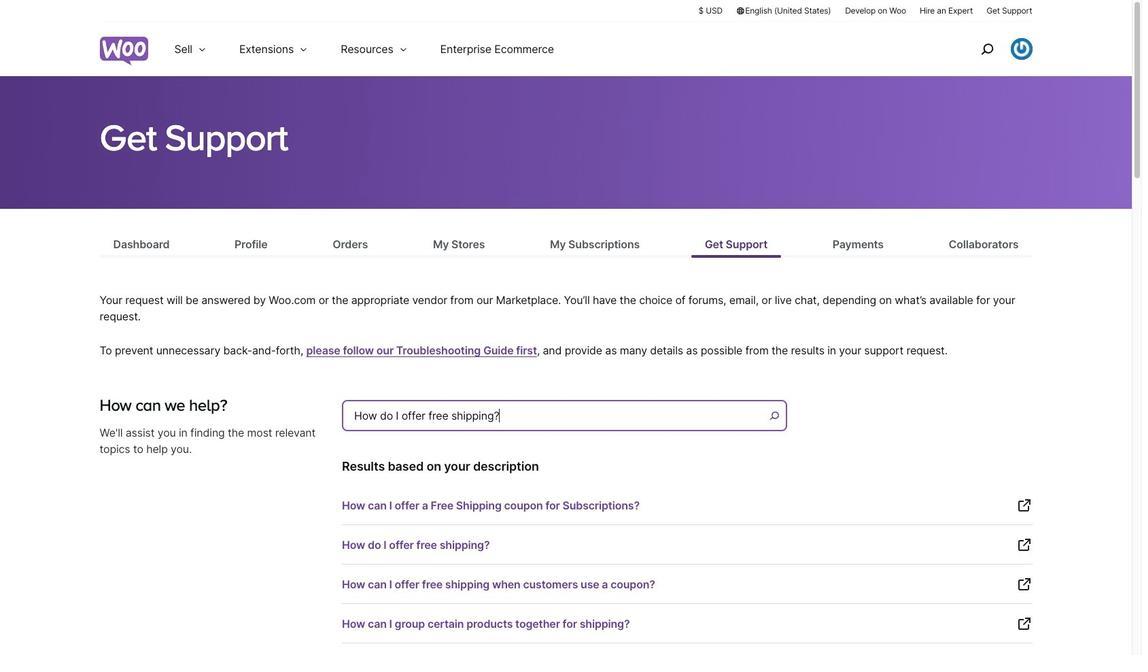 Task type: describe. For each thing, give the bounding box(es) containing it.
search image
[[976, 38, 998, 60]]

service navigation menu element
[[952, 27, 1033, 71]]



Task type: locate. For each thing, give the bounding box(es) containing it.
None search field
[[342, 397, 791, 439]]

Describe your issue text field
[[342, 400, 788, 431]]

open account menu image
[[1011, 38, 1033, 60]]



Task type: vqa. For each thing, say whether or not it's contained in the screenshot.
touch.
no



